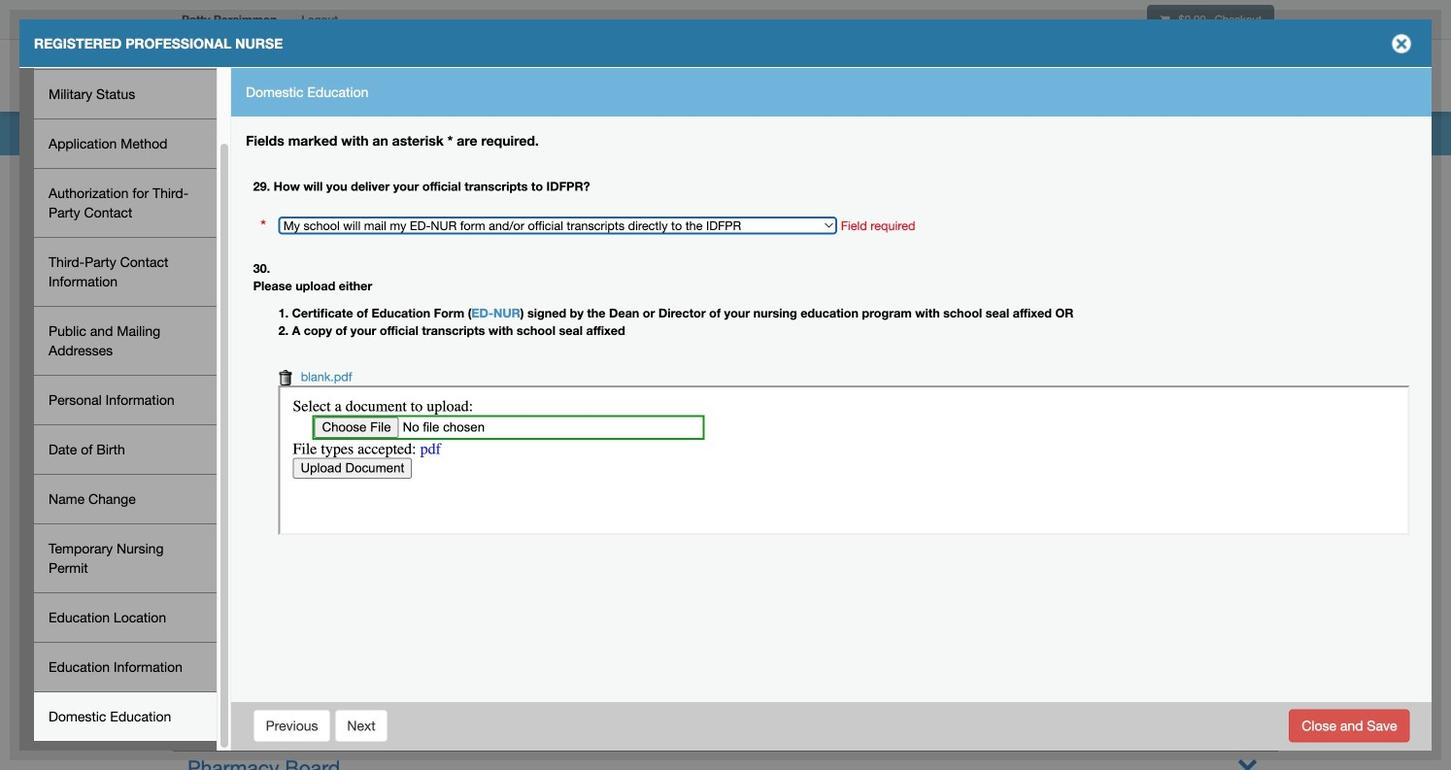 Task type: describe. For each thing, give the bounding box(es) containing it.
close window image
[[1386, 28, 1417, 59]]

1 chevron down image from the top
[[1238, 369, 1258, 390]]

shopping cart image
[[1160, 14, 1170, 25]]

chevron down image
[[1238, 529, 1258, 550]]

3 chevron down image from the top
[[1238, 754, 1258, 770]]

illinois department of financial and professional regulation image
[[172, 44, 615, 106]]

remove this document image
[[278, 370, 294, 386]]



Task type: locate. For each thing, give the bounding box(es) containing it.
1 vertical spatial chevron down image
[[1238, 690, 1258, 710]]

None button
[[253, 710, 331, 743], [335, 710, 388, 743], [1289, 710, 1410, 743], [253, 710, 331, 743], [335, 710, 388, 743], [1289, 710, 1410, 743]]

0 vertical spatial chevron down image
[[1238, 369, 1258, 390]]

chevron down image
[[1238, 369, 1258, 390], [1238, 690, 1258, 710], [1238, 754, 1258, 770]]

2 vertical spatial chevron down image
[[1238, 754, 1258, 770]]

2 chevron down image from the top
[[1238, 690, 1258, 710]]



Task type: vqa. For each thing, say whether or not it's contained in the screenshot.
dental
no



